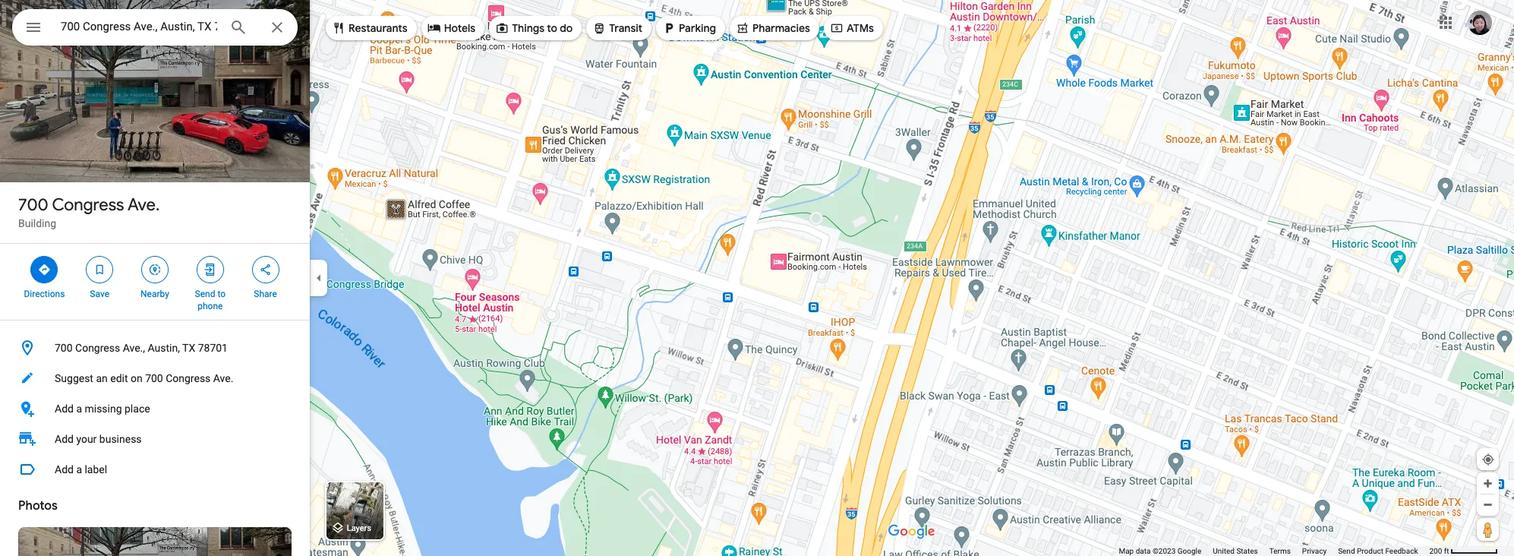 Task type: vqa. For each thing, say whether or not it's contained in the screenshot.


Task type: locate. For each thing, give the bounding box(es) containing it.
united states
[[1213, 547, 1258, 555]]

united states button
[[1213, 546, 1258, 556]]

 things to do
[[495, 19, 573, 36]]

zoom out image
[[1483, 499, 1494, 510]]

building
[[18, 217, 56, 229]]

700 up suggest
[[55, 342, 73, 354]]

a inside button
[[76, 463, 82, 475]]

0 horizontal spatial send
[[195, 289, 215, 299]]

a left missing
[[76, 403, 82, 415]]


[[427, 19, 441, 36]]

2 vertical spatial add
[[55, 463, 74, 475]]

1 horizontal spatial to
[[547, 21, 558, 35]]

700 for ave.
[[18, 194, 48, 216]]

a
[[76, 403, 82, 415], [76, 463, 82, 475]]

austin,
[[148, 342, 180, 354]]

congress inside 700 congress ave. building
[[52, 194, 124, 216]]

footer containing map data ©2023 google
[[1119, 546, 1430, 556]]

save
[[90, 289, 109, 299]]

none field inside 700 congress ave., austin, tx 78701 field
[[61, 17, 217, 36]]


[[495, 19, 509, 36]]

1 vertical spatial congress
[[75, 342, 120, 354]]

add a missing place
[[55, 403, 150, 415]]

1 horizontal spatial send
[[1338, 547, 1355, 555]]

1 horizontal spatial 700
[[55, 342, 73, 354]]

layers
[[347, 524, 371, 533]]


[[203, 261, 217, 278]]

0 vertical spatial a
[[76, 403, 82, 415]]

add down suggest
[[55, 403, 74, 415]]

ave. inside 700 congress ave. building
[[128, 194, 160, 216]]

1 vertical spatial 700
[[55, 342, 73, 354]]

0 vertical spatial ave.
[[128, 194, 160, 216]]

to left do
[[547, 21, 558, 35]]

add inside button
[[55, 463, 74, 475]]


[[24, 17, 43, 38]]

a left 'label'
[[76, 463, 82, 475]]

0 vertical spatial 700
[[18, 194, 48, 216]]

1 vertical spatial to
[[218, 289, 226, 299]]

send to phone
[[195, 289, 226, 311]]

google
[[1178, 547, 1202, 555]]

product
[[1357, 547, 1384, 555]]

1 vertical spatial a
[[76, 463, 82, 475]]

ave. up 
[[128, 194, 160, 216]]

google account: michele murakami  
(michele.murakami@adept.ai) image
[[1468, 10, 1493, 35]]

an
[[96, 372, 108, 384]]

0 vertical spatial to
[[547, 21, 558, 35]]

tx
[[182, 342, 195, 354]]

3 add from the top
[[55, 463, 74, 475]]

show street view coverage image
[[1477, 518, 1499, 541]]

send
[[195, 289, 215, 299], [1338, 547, 1355, 555]]

congress up an
[[75, 342, 120, 354]]

©2023
[[1153, 547, 1176, 555]]

0 vertical spatial congress
[[52, 194, 124, 216]]

1 vertical spatial ave.
[[213, 372, 233, 384]]

data
[[1136, 547, 1151, 555]]

a for label
[[76, 463, 82, 475]]

0 horizontal spatial 700
[[18, 194, 48, 216]]

700 inside 700 congress ave. building
[[18, 194, 48, 216]]

2 a from the top
[[76, 463, 82, 475]]

add a label button
[[0, 454, 310, 485]]

None field
[[61, 17, 217, 36]]

congress
[[52, 194, 124, 216], [75, 342, 120, 354], [166, 372, 211, 384]]

add left 'label'
[[55, 463, 74, 475]]

add left your on the bottom left of page
[[55, 433, 74, 445]]

2 add from the top
[[55, 433, 74, 445]]

send inside "button"
[[1338, 547, 1355, 555]]

add a label
[[55, 463, 107, 475]]

send left product
[[1338, 547, 1355, 555]]

700 right 'on'
[[145, 372, 163, 384]]

to inside send to phone
[[218, 289, 226, 299]]

700
[[18, 194, 48, 216], [55, 342, 73, 354], [145, 372, 163, 384]]

ave.
[[128, 194, 160, 216], [213, 372, 233, 384]]

congress down tx at left
[[166, 372, 211, 384]]

0 horizontal spatial ave.
[[128, 194, 160, 216]]

parking
[[679, 21, 716, 35]]

700 up building
[[18, 194, 48, 216]]

add for add your business
[[55, 433, 74, 445]]

business
[[99, 433, 142, 445]]

send up phone
[[195, 289, 215, 299]]

collapse side panel image
[[311, 270, 327, 286]]

congress up building
[[52, 194, 124, 216]]


[[830, 19, 844, 36]]

zoom in image
[[1483, 478, 1494, 489]]

to
[[547, 21, 558, 35], [218, 289, 226, 299]]

1 vertical spatial send
[[1338, 547, 1355, 555]]

0 horizontal spatial to
[[218, 289, 226, 299]]

footer
[[1119, 546, 1430, 556]]

add
[[55, 403, 74, 415], [55, 433, 74, 445], [55, 463, 74, 475]]

to up phone
[[218, 289, 226, 299]]

send product feedback
[[1338, 547, 1418, 555]]

 restaurants
[[332, 19, 408, 36]]

2 vertical spatial 700
[[145, 372, 163, 384]]

states
[[1237, 547, 1258, 555]]

700 Congress Ave., Austin, TX 78701 field
[[12, 9, 298, 46]]


[[736, 19, 750, 36]]

0 vertical spatial add
[[55, 403, 74, 415]]

1 a from the top
[[76, 403, 82, 415]]

map data ©2023 google
[[1119, 547, 1202, 555]]

0 vertical spatial send
[[195, 289, 215, 299]]

add inside "button"
[[55, 403, 74, 415]]

privacy
[[1303, 547, 1327, 555]]

terms
[[1270, 547, 1291, 555]]

1 vertical spatial add
[[55, 433, 74, 445]]

congress for ave.,
[[75, 342, 120, 354]]

transit
[[609, 21, 643, 35]]

send inside send to phone
[[195, 289, 215, 299]]

things
[[512, 21, 545, 35]]

a inside "button"
[[76, 403, 82, 415]]

ave. down 78701
[[213, 372, 233, 384]]

1 horizontal spatial ave.
[[213, 372, 233, 384]]

suggest an edit on 700 congress ave. button
[[0, 363, 310, 393]]


[[259, 261, 272, 278]]

label
[[85, 463, 107, 475]]

ft
[[1445, 547, 1450, 555]]

1 add from the top
[[55, 403, 74, 415]]

 pharmacies
[[736, 19, 810, 36]]

suggest an edit on 700 congress ave.
[[55, 372, 233, 384]]

 hotels
[[427, 19, 476, 36]]



Task type: describe. For each thing, give the bounding box(es) containing it.
terms button
[[1270, 546, 1291, 556]]

suggest
[[55, 372, 93, 384]]

 search field
[[12, 9, 298, 49]]

700 congress ave., austin, tx 78701
[[55, 342, 228, 354]]


[[662, 19, 676, 36]]

ave.,
[[123, 342, 145, 354]]

 atms
[[830, 19, 874, 36]]


[[148, 261, 162, 278]]

700 congress ave. main content
[[0, 0, 310, 556]]

 parking
[[662, 19, 716, 36]]

map
[[1119, 547, 1134, 555]]

on
[[131, 372, 143, 384]]

200 ft
[[1430, 547, 1450, 555]]

nearby
[[141, 289, 169, 299]]

 transit
[[593, 19, 643, 36]]

edit
[[110, 372, 128, 384]]

do
[[560, 21, 573, 35]]

directions
[[24, 289, 65, 299]]


[[593, 19, 606, 36]]

78701
[[198, 342, 228, 354]]

add a missing place button
[[0, 393, 310, 424]]

 button
[[12, 9, 55, 49]]

2 vertical spatial congress
[[166, 372, 211, 384]]

feedback
[[1386, 547, 1418, 555]]

show your location image
[[1482, 453, 1496, 466]]

restaurants
[[349, 21, 408, 35]]

200
[[1430, 547, 1443, 555]]

photos
[[18, 498, 58, 513]]

ave. inside button
[[213, 372, 233, 384]]

700 for ave.,
[[55, 342, 73, 354]]

pharmacies
[[753, 21, 810, 35]]


[[38, 261, 51, 278]]

send for send to phone
[[195, 289, 215, 299]]

actions for 700 congress ave. region
[[0, 244, 310, 320]]

to inside  things to do
[[547, 21, 558, 35]]

your
[[76, 433, 97, 445]]


[[93, 261, 106, 278]]

united
[[1213, 547, 1235, 555]]

share
[[254, 289, 277, 299]]

congress for ave.
[[52, 194, 124, 216]]

add your business
[[55, 433, 142, 445]]

add for add a missing place
[[55, 403, 74, 415]]

phone
[[198, 301, 223, 311]]

a for missing
[[76, 403, 82, 415]]

google maps element
[[0, 0, 1515, 556]]

700 congress ave., austin, tx 78701 button
[[0, 333, 310, 363]]

200 ft button
[[1430, 547, 1499, 555]]

send for send product feedback
[[1338, 547, 1355, 555]]

place
[[125, 403, 150, 415]]

2 horizontal spatial 700
[[145, 372, 163, 384]]

send product feedback button
[[1338, 546, 1418, 556]]

footer inside the google maps element
[[1119, 546, 1430, 556]]


[[332, 19, 346, 36]]

missing
[[85, 403, 122, 415]]

hotels
[[444, 21, 476, 35]]

privacy button
[[1303, 546, 1327, 556]]

700 congress ave. building
[[18, 194, 160, 229]]

add your business link
[[0, 424, 310, 454]]

add for add a label
[[55, 463, 74, 475]]

atms
[[847, 21, 874, 35]]



